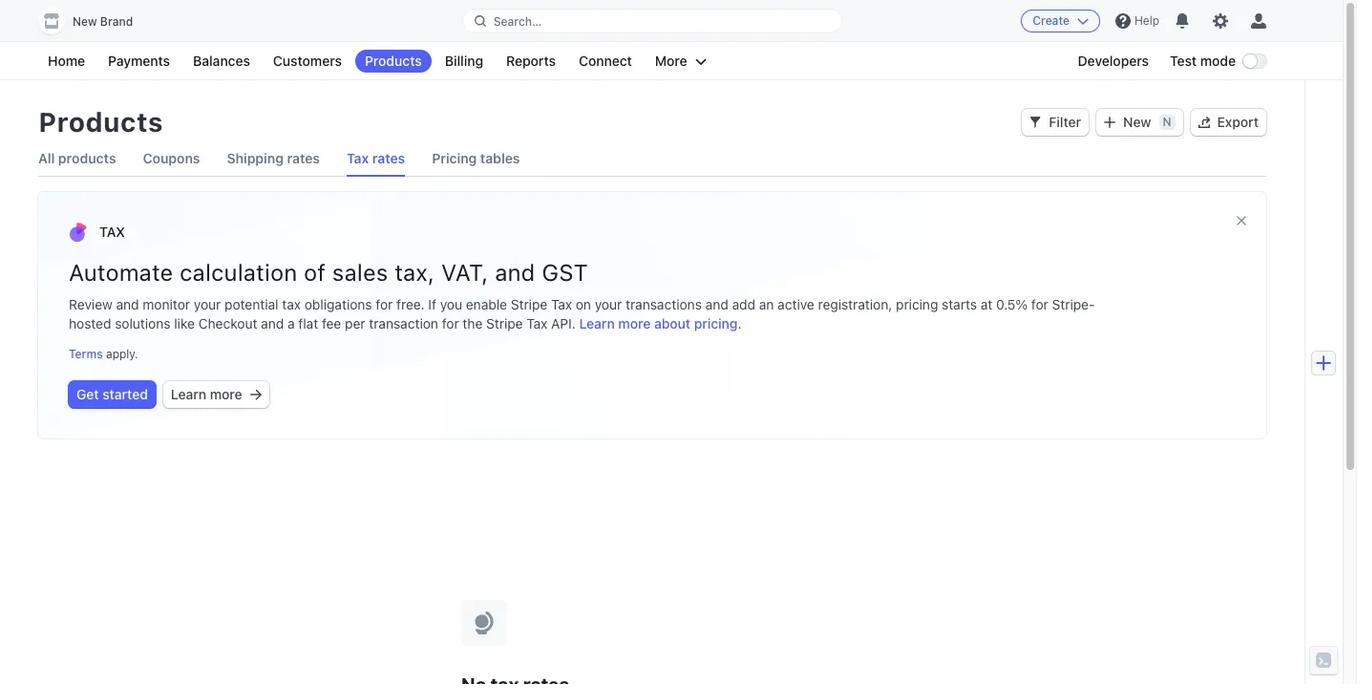 Task type: vqa. For each thing, say whether or not it's contained in the screenshot.
ATLAS link
no



Task type: locate. For each thing, give the bounding box(es) containing it.
2 horizontal spatial svg image
[[1199, 117, 1210, 128]]

on
[[576, 296, 591, 312]]

svg image inside export popup button
[[1199, 117, 1210, 128]]

learn down on
[[580, 315, 615, 332]]

customers link
[[264, 50, 352, 73]]

and up solutions
[[116, 296, 139, 312]]

svg image left filter
[[1030, 117, 1042, 128]]

reports
[[506, 53, 556, 69]]

tab list
[[38, 141, 1267, 177]]

svg image
[[250, 389, 261, 400]]

0 horizontal spatial learn
[[171, 386, 206, 402]]

stripe down the enable
[[486, 315, 523, 332]]

new
[[73, 14, 97, 29], [1124, 114, 1152, 130]]

1 horizontal spatial your
[[595, 296, 622, 312]]

learn more about pricing .
[[580, 315, 742, 332]]

registration,
[[818, 296, 893, 312]]

learn more link
[[163, 381, 269, 408]]

0 horizontal spatial more
[[210, 386, 242, 402]]

2 svg image from the left
[[1105, 117, 1116, 128]]

rates right the shipping
[[287, 150, 320, 166]]

tax up the automate
[[99, 224, 125, 240]]

0 horizontal spatial products
[[38, 106, 163, 138]]

per
[[345, 315, 365, 332]]

free.
[[397, 296, 425, 312]]

sales
[[332, 259, 388, 286]]

products up products
[[38, 106, 163, 138]]

1 vertical spatial new
[[1124, 114, 1152, 130]]

an
[[759, 296, 774, 312]]

0 horizontal spatial rates
[[287, 150, 320, 166]]

payments link
[[98, 50, 180, 73]]

svg image left export in the top right of the page
[[1199, 117, 1210, 128]]

0 horizontal spatial new
[[73, 14, 97, 29]]

started
[[102, 386, 148, 402]]

svg image right filter
[[1105, 117, 1116, 128]]

for right the '0.5%'
[[1032, 296, 1049, 312]]

new left brand
[[73, 14, 97, 29]]

svg image for export
[[1199, 117, 1210, 128]]

your right on
[[595, 296, 622, 312]]

api.
[[551, 315, 576, 332]]

for down you
[[442, 315, 459, 332]]

0 vertical spatial more
[[619, 315, 651, 332]]

more for learn more about pricing .
[[619, 315, 651, 332]]

more left svg icon
[[210, 386, 242, 402]]

and left add
[[706, 296, 729, 312]]

0 horizontal spatial your
[[194, 296, 221, 312]]

get started button
[[69, 381, 156, 408]]

products link
[[355, 50, 432, 73]]

1 horizontal spatial rates
[[372, 150, 405, 166]]

products
[[365, 53, 422, 69], [38, 106, 163, 138]]

2 horizontal spatial for
[[1032, 296, 1049, 312]]

1 horizontal spatial more
[[619, 315, 651, 332]]

if
[[428, 296, 437, 312]]

0 horizontal spatial pricing
[[694, 315, 738, 332]]

rates for shipping rates
[[287, 150, 320, 166]]

0 vertical spatial pricing
[[896, 296, 939, 312]]

tax rates link
[[347, 141, 405, 176]]

1 horizontal spatial svg image
[[1105, 117, 1116, 128]]

0 vertical spatial learn
[[580, 315, 615, 332]]

for
[[376, 296, 393, 312], [1032, 296, 1049, 312], [442, 315, 459, 332]]

create
[[1033, 13, 1070, 28]]

1 horizontal spatial learn
[[580, 315, 615, 332]]

tab list containing all products
[[38, 141, 1267, 177]]

0 vertical spatial new
[[73, 14, 97, 29]]

brand
[[100, 14, 133, 29]]

tax right shipping rates
[[347, 150, 369, 166]]

1 vertical spatial more
[[210, 386, 242, 402]]

tables
[[481, 150, 520, 166]]

coupons link
[[143, 141, 200, 176]]

starts
[[942, 296, 978, 312]]

learn
[[580, 315, 615, 332], [171, 386, 206, 402]]

get started
[[76, 386, 148, 402]]

terms apply.
[[69, 347, 138, 361]]

your up checkout
[[194, 296, 221, 312]]

new brand
[[73, 14, 133, 29]]

learn more
[[171, 386, 242, 402]]

vat,
[[441, 259, 489, 286]]

1 horizontal spatial for
[[442, 315, 459, 332]]

new left 'n'
[[1124, 114, 1152, 130]]

1 horizontal spatial products
[[365, 53, 422, 69]]

new for new brand
[[73, 14, 97, 29]]

billing link
[[435, 50, 493, 73]]

and
[[495, 259, 535, 286], [116, 296, 139, 312], [706, 296, 729, 312], [261, 315, 284, 332]]

flat
[[298, 315, 318, 332]]

products
[[58, 150, 116, 166]]

your
[[194, 296, 221, 312], [595, 296, 622, 312]]

all
[[38, 150, 55, 166]]

2 rates from the left
[[372, 150, 405, 166]]

svg image inside the 'filter' popup button
[[1030, 117, 1042, 128]]

transactions
[[626, 296, 702, 312]]

pricing down add
[[694, 315, 738, 332]]

learn for learn more about pricing .
[[580, 315, 615, 332]]

1 horizontal spatial new
[[1124, 114, 1152, 130]]

connect
[[579, 53, 632, 69]]

more down transactions
[[619, 315, 651, 332]]

products left billing
[[365, 53, 422, 69]]

svg image
[[1030, 117, 1042, 128], [1105, 117, 1116, 128], [1199, 117, 1210, 128]]

transaction
[[369, 315, 439, 332]]

new inside button
[[73, 14, 97, 29]]

balances
[[193, 53, 250, 69]]

3 svg image from the left
[[1199, 117, 1210, 128]]

stripe right the enable
[[511, 296, 548, 312]]

mode
[[1201, 53, 1236, 69]]

1 rates from the left
[[287, 150, 320, 166]]

tax
[[282, 296, 301, 312]]

1 vertical spatial stripe
[[486, 315, 523, 332]]

home link
[[38, 50, 95, 73]]

review
[[69, 296, 113, 312]]

for left free. on the left top of page
[[376, 296, 393, 312]]

export button
[[1191, 109, 1267, 136]]

pricing
[[896, 296, 939, 312], [694, 315, 738, 332]]

new for new
[[1124, 114, 1152, 130]]

1 horizontal spatial pricing
[[896, 296, 939, 312]]

learn right started
[[171, 386, 206, 402]]

1 vertical spatial pricing
[[694, 315, 738, 332]]

1 vertical spatial learn
[[171, 386, 206, 402]]

pricing left starts
[[896, 296, 939, 312]]

pricing tables
[[432, 150, 520, 166]]

connect link
[[569, 50, 642, 73]]

you
[[440, 296, 463, 312]]

0 horizontal spatial svg image
[[1030, 117, 1042, 128]]

tax left api.
[[527, 315, 548, 332]]

a
[[288, 315, 295, 332]]

stripe
[[511, 296, 548, 312], [486, 315, 523, 332]]

developers link
[[1069, 50, 1159, 73]]

1 vertical spatial products
[[38, 106, 163, 138]]

shipping rates
[[227, 150, 320, 166]]

rates left pricing
[[372, 150, 405, 166]]

1 svg image from the left
[[1030, 117, 1042, 128]]

more
[[619, 315, 651, 332], [210, 386, 242, 402]]



Task type: describe. For each thing, give the bounding box(es) containing it.
monitor
[[143, 296, 190, 312]]

shipping rates link
[[227, 141, 320, 176]]

the
[[463, 315, 483, 332]]

get
[[76, 386, 99, 402]]

stripe-
[[1053, 296, 1095, 312]]

gst
[[542, 259, 588, 286]]

automate
[[69, 259, 173, 286]]

test mode
[[1170, 53, 1236, 69]]

checkout
[[198, 315, 257, 332]]

filter
[[1050, 114, 1082, 130]]

pricing inside review and monitor your potential tax obligations for free.     if you enable stripe tax on your transactions and add an active registration,     pricing starts at 0.5% for stripe- hosted solutions like checkout     and a flat fee per transaction for the stripe tax api.
[[896, 296, 939, 312]]

test
[[1170, 53, 1197, 69]]

automate calculation of sales tax, vat, and gst
[[69, 259, 588, 286]]

obligations
[[305, 296, 372, 312]]

developers
[[1078, 53, 1149, 69]]

add
[[732, 296, 756, 312]]

svg image for filter
[[1030, 117, 1042, 128]]

solutions
[[115, 315, 171, 332]]

of
[[304, 259, 326, 286]]

2 your from the left
[[595, 296, 622, 312]]

tax rates
[[347, 150, 405, 166]]

tax,
[[395, 259, 435, 286]]

Search… search field
[[463, 9, 842, 33]]

pricing tables link
[[432, 141, 520, 176]]

more for learn more
[[210, 386, 242, 402]]

home
[[48, 53, 85, 69]]

all products link
[[38, 141, 116, 176]]

0 vertical spatial products
[[365, 53, 422, 69]]

create button
[[1022, 10, 1101, 32]]

help button
[[1108, 6, 1168, 36]]

like
[[174, 315, 195, 332]]

tax up api.
[[551, 296, 572, 312]]

terms
[[69, 347, 103, 361]]

learn for learn more
[[171, 386, 206, 402]]

review and monitor your potential tax obligations for free.     if you enable stripe tax on your transactions and add an active registration,     pricing starts at 0.5% for stripe- hosted solutions like checkout     and a flat fee per transaction for the stripe tax api.
[[69, 296, 1095, 332]]

all products
[[38, 150, 116, 166]]

customers
[[273, 53, 342, 69]]

about
[[654, 315, 691, 332]]

export
[[1218, 114, 1259, 130]]

more
[[655, 53, 688, 69]]

pricing
[[432, 150, 477, 166]]

reports link
[[497, 50, 566, 73]]

enable
[[466, 296, 507, 312]]

fee
[[322, 315, 341, 332]]

rates for tax rates
[[372, 150, 405, 166]]

more button
[[646, 50, 716, 73]]

potential
[[225, 296, 279, 312]]

filter button
[[1023, 109, 1089, 136]]

calculation
[[180, 259, 297, 286]]

learn more about pricing link
[[580, 315, 738, 332]]

0 vertical spatial stripe
[[511, 296, 548, 312]]

Search… text field
[[463, 9, 842, 33]]

hosted
[[69, 315, 111, 332]]

and up the enable
[[495, 259, 535, 286]]

0.5%
[[997, 296, 1028, 312]]

terms link
[[69, 347, 103, 361]]

at
[[981, 296, 993, 312]]

and left a
[[261, 315, 284, 332]]

search…
[[494, 14, 542, 28]]

shipping
[[227, 150, 284, 166]]

new brand button
[[38, 8, 152, 34]]

.
[[738, 315, 742, 332]]

apply.
[[106, 347, 138, 361]]

0 horizontal spatial for
[[376, 296, 393, 312]]

coupons
[[143, 150, 200, 166]]

payments
[[108, 53, 170, 69]]

n
[[1163, 115, 1172, 129]]

balances link
[[184, 50, 260, 73]]

billing
[[445, 53, 484, 69]]

1 your from the left
[[194, 296, 221, 312]]

help
[[1135, 13, 1160, 28]]

active
[[778, 296, 815, 312]]



